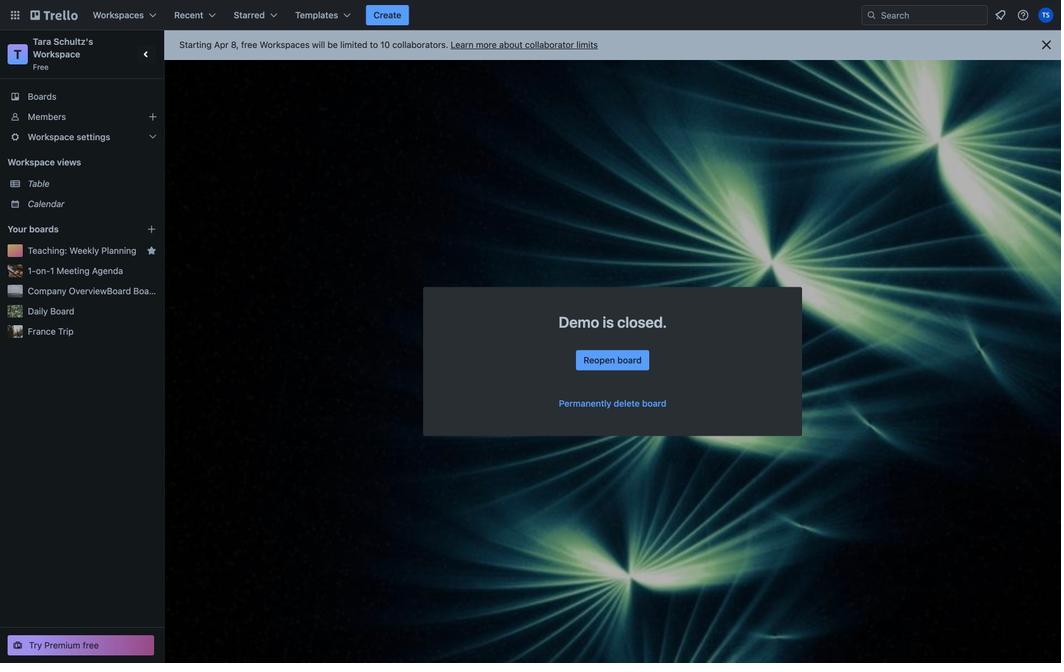 Task type: locate. For each thing, give the bounding box(es) containing it.
Search field
[[862, 5, 989, 25]]

primary element
[[0, 0, 1062, 30]]

your boards with 5 items element
[[8, 222, 128, 237]]

starred icon image
[[147, 246, 157, 256]]

search image
[[867, 10, 877, 20]]

open information menu image
[[1018, 9, 1030, 21]]

back to home image
[[30, 5, 78, 25]]

add board image
[[147, 224, 157, 234]]



Task type: describe. For each thing, give the bounding box(es) containing it.
workspace navigation collapse icon image
[[138, 46, 155, 63]]

tara schultz (taraschultz7) image
[[1039, 8, 1054, 23]]

0 notifications image
[[994, 8, 1009, 23]]



Task type: vqa. For each thing, say whether or not it's contained in the screenshot.
cards
no



